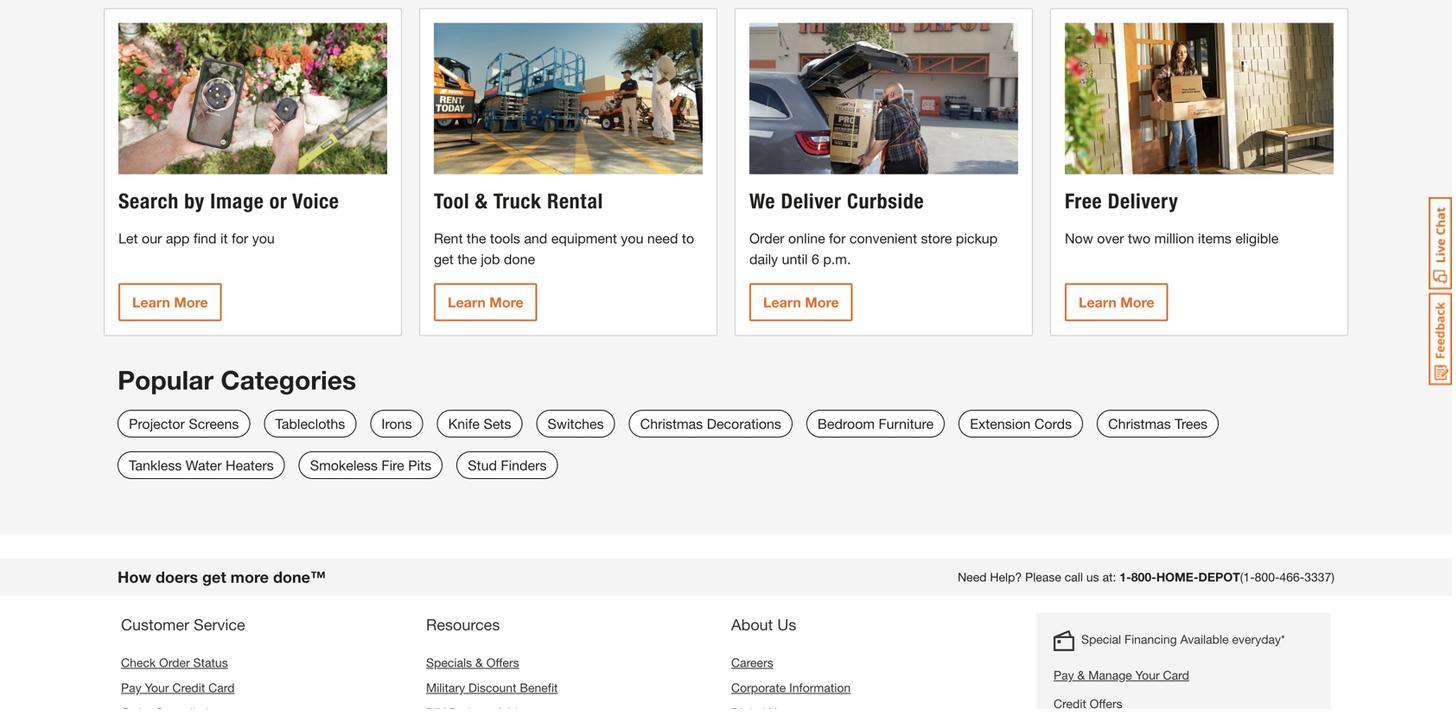 Task type: vqa. For each thing, say whether or not it's contained in the screenshot.
second FOR from the left
yes



Task type: locate. For each thing, give the bounding box(es) containing it.
learn more
[[132, 294, 208, 310], [448, 294, 524, 310], [764, 294, 839, 310], [1079, 294, 1155, 310]]

irons link
[[370, 410, 423, 438]]

3 learn from the left
[[764, 294, 802, 310]]

learn more down app
[[132, 294, 208, 310]]

1 horizontal spatial pay
[[1054, 668, 1075, 682]]

tool & truck rental image
[[434, 23, 703, 174]]

learn down over
[[1079, 294, 1117, 310]]

learn more link down the until
[[750, 283, 853, 321]]

order online for convenient store pickup daily until 6 p.m.
[[750, 230, 998, 267]]

christmas left "trees"
[[1109, 416, 1172, 432]]

how doers get more done™
[[118, 568, 326, 586]]

1 learn more from the left
[[132, 294, 208, 310]]

by
[[184, 189, 205, 214]]

switches
[[548, 416, 604, 432]]

2 learn more from the left
[[448, 294, 524, 310]]

about
[[732, 615, 773, 634]]

free delivery image
[[1065, 23, 1334, 174]]

get down rent
[[434, 251, 454, 267]]

the
[[467, 230, 486, 246], [458, 251, 477, 267]]

image
[[210, 189, 264, 214]]

knife sets
[[448, 416, 512, 432]]

depot
[[1199, 570, 1241, 584]]

learn down job
[[448, 294, 486, 310]]

order up "pay your credit card"
[[159, 656, 190, 670]]

pay your credit card link
[[121, 681, 235, 695]]

0 horizontal spatial for
[[232, 230, 248, 246]]

tools
[[490, 230, 520, 246]]

equipment
[[552, 230, 617, 246]]

at:
[[1103, 570, 1117, 584]]

card down "status"
[[209, 681, 235, 695]]

bedroom furniture
[[818, 416, 934, 432]]

special
[[1082, 632, 1122, 646]]

2 you from the left
[[621, 230, 644, 246]]

2 800- from the left
[[1255, 570, 1280, 584]]

for
[[232, 230, 248, 246], [829, 230, 846, 246]]

tablecloths
[[275, 416, 345, 432]]

finders
[[501, 457, 547, 473]]

3 more from the left
[[805, 294, 839, 310]]

it
[[220, 230, 228, 246]]

1 horizontal spatial 800-
[[1255, 570, 1280, 584]]

4 learn from the left
[[1079, 294, 1117, 310]]

doers
[[156, 568, 198, 586]]

more down done
[[490, 294, 524, 310]]

how
[[118, 568, 151, 586]]

search by image or voice image
[[118, 23, 387, 174]]

learn down our
[[132, 294, 170, 310]]

check
[[121, 656, 156, 670]]

learn more link for image
[[118, 283, 222, 321]]

find
[[194, 230, 217, 246]]

card
[[1164, 668, 1190, 682], [209, 681, 235, 695]]

eligible
[[1236, 230, 1279, 246]]

financing
[[1125, 632, 1178, 646]]

you
[[252, 230, 275, 246], [621, 230, 644, 246]]

2 learn more link from the left
[[434, 283, 538, 321]]

learn for image
[[132, 294, 170, 310]]

voice
[[292, 189, 339, 214]]

1 vertical spatial order
[[159, 656, 190, 670]]

tankless water heaters
[[129, 457, 274, 473]]

two
[[1128, 230, 1151, 246]]

manage
[[1089, 668, 1133, 682]]

truck
[[494, 189, 542, 214]]

for right it
[[232, 230, 248, 246]]

corporate
[[732, 681, 786, 695]]

0 horizontal spatial pay
[[121, 681, 141, 695]]

1 christmas from the left
[[641, 416, 703, 432]]

learn down the until
[[764, 294, 802, 310]]

our
[[142, 230, 162, 246]]

the up job
[[467, 230, 486, 246]]

800- right 'at:'
[[1132, 570, 1157, 584]]

& right tool
[[475, 189, 488, 214]]

2 for from the left
[[829, 230, 846, 246]]

0 vertical spatial the
[[467, 230, 486, 246]]

deliver
[[781, 189, 842, 214]]

1 for from the left
[[232, 230, 248, 246]]

get left more
[[202, 568, 226, 586]]

2 more from the left
[[490, 294, 524, 310]]

1 horizontal spatial you
[[621, 230, 644, 246]]

learn more down job
[[448, 294, 524, 310]]

you right it
[[252, 230, 275, 246]]

specials & offers
[[426, 656, 519, 670]]

get
[[434, 251, 454, 267], [202, 568, 226, 586]]

for up p.m.
[[829, 230, 846, 246]]

2 learn from the left
[[448, 294, 486, 310]]

order inside order online for convenient store pickup daily until 6 p.m.
[[750, 230, 785, 246]]

feedback link image
[[1429, 292, 1453, 386]]

2 christmas from the left
[[1109, 416, 1172, 432]]

learn more for truck
[[448, 294, 524, 310]]

learn more link for truck
[[434, 283, 538, 321]]

0 horizontal spatial christmas
[[641, 416, 703, 432]]

& for tool
[[475, 189, 488, 214]]

& for specials
[[476, 656, 483, 670]]

app
[[166, 230, 190, 246]]

pits
[[408, 457, 432, 473]]

your down check order status
[[145, 681, 169, 695]]

and
[[524, 230, 548, 246]]

information
[[790, 681, 851, 695]]

now
[[1065, 230, 1094, 246]]

1 you from the left
[[252, 230, 275, 246]]

get inside the rent the tools and equipment you need to get the job done
[[434, 251, 454, 267]]

military discount benefit link
[[426, 681, 558, 695]]

0 horizontal spatial 800-
[[1132, 570, 1157, 584]]

order
[[750, 230, 785, 246], [159, 656, 190, 670]]

learn more down the until
[[764, 294, 839, 310]]

pay & manage your card
[[1054, 668, 1190, 682]]

or
[[270, 189, 288, 214]]

4 more from the left
[[1121, 294, 1155, 310]]

learn more down over
[[1079, 294, 1155, 310]]

1 horizontal spatial get
[[434, 251, 454, 267]]

check order status link
[[121, 656, 228, 670]]

knife
[[448, 416, 480, 432]]

military
[[426, 681, 465, 695]]

3 learn more from the left
[[764, 294, 839, 310]]

0 vertical spatial get
[[434, 251, 454, 267]]

rent
[[434, 230, 463, 246]]

done
[[504, 251, 535, 267]]

1 learn from the left
[[132, 294, 170, 310]]

careers link
[[732, 656, 774, 670]]

everyday*
[[1233, 632, 1286, 646]]

learn more link down over
[[1065, 283, 1169, 321]]

heaters
[[226, 457, 274, 473]]

learn more link down app
[[118, 283, 222, 321]]

need
[[958, 570, 987, 584]]

4 learn more from the left
[[1079, 294, 1155, 310]]

& left offers
[[476, 656, 483, 670]]

the left job
[[458, 251, 477, 267]]

christmas for christmas decorations
[[641, 416, 703, 432]]

& for pay
[[1078, 668, 1086, 682]]

0 horizontal spatial card
[[209, 681, 235, 695]]

screens
[[189, 416, 239, 432]]

0 horizontal spatial you
[[252, 230, 275, 246]]

1 horizontal spatial christmas
[[1109, 416, 1172, 432]]

christmas decorations
[[641, 416, 782, 432]]

we
[[750, 189, 776, 214]]

learn more link for curbside
[[750, 283, 853, 321]]

sets
[[484, 416, 512, 432]]

pay down check
[[121, 681, 141, 695]]

1 more from the left
[[174, 294, 208, 310]]

stud
[[468, 457, 497, 473]]

we deliver curbside
[[750, 189, 925, 214]]

careers
[[732, 656, 774, 670]]

0 horizontal spatial get
[[202, 568, 226, 586]]

tool
[[434, 189, 470, 214]]

order up daily on the right top of page
[[750, 230, 785, 246]]

card down special financing available everyday*
[[1164, 668, 1190, 682]]

800- right depot
[[1255, 570, 1280, 584]]

switches link
[[537, 410, 615, 438]]

christmas left decorations
[[641, 416, 703, 432]]

more down 6
[[805, 294, 839, 310]]

1 learn more link from the left
[[118, 283, 222, 321]]

pay left the manage at bottom
[[1054, 668, 1075, 682]]

need help? please call us at: 1-800-home-depot (1-800-466-3337)
[[958, 570, 1335, 584]]

offers
[[487, 656, 519, 670]]

learn more link down job
[[434, 283, 538, 321]]

more down let our app find it for you
[[174, 294, 208, 310]]

your down financing
[[1136, 668, 1160, 682]]

0 vertical spatial order
[[750, 230, 785, 246]]

3 learn more link from the left
[[750, 283, 853, 321]]

christmas
[[641, 416, 703, 432], [1109, 416, 1172, 432]]

1 800- from the left
[[1132, 570, 1157, 584]]

& left the manage at bottom
[[1078, 668, 1086, 682]]

learn more for curbside
[[764, 294, 839, 310]]

us
[[1087, 570, 1100, 584]]

1 horizontal spatial order
[[750, 230, 785, 246]]

1 horizontal spatial for
[[829, 230, 846, 246]]

more down the two
[[1121, 294, 1155, 310]]

more for curbside
[[805, 294, 839, 310]]

1 vertical spatial get
[[202, 568, 226, 586]]

you left need
[[621, 230, 644, 246]]



Task type: describe. For each thing, give the bounding box(es) containing it.
4 learn more link from the left
[[1065, 283, 1169, 321]]

benefit
[[520, 681, 558, 695]]

smokeless fire pits
[[310, 457, 432, 473]]

live chat image
[[1429, 197, 1453, 290]]

let our app find it for you
[[118, 230, 275, 246]]

service
[[194, 615, 245, 634]]

to
[[682, 230, 695, 246]]

million
[[1155, 230, 1195, 246]]

tankless water heaters link
[[118, 451, 285, 479]]

extension cords
[[970, 416, 1072, 432]]

let
[[118, 230, 138, 246]]

projector
[[129, 416, 185, 432]]

store
[[921, 230, 952, 246]]

christmas decorations link
[[629, 410, 793, 438]]

done™
[[273, 568, 326, 586]]

curbside
[[847, 189, 925, 214]]

job
[[481, 251, 500, 267]]

resources
[[426, 615, 500, 634]]

(1-
[[1241, 570, 1255, 584]]

1 vertical spatial the
[[458, 251, 477, 267]]

corporate information link
[[732, 681, 851, 695]]

water
[[186, 457, 222, 473]]

help?
[[991, 570, 1022, 584]]

0 horizontal spatial order
[[159, 656, 190, 670]]

tablecloths link
[[264, 410, 357, 438]]

irons
[[382, 416, 412, 432]]

learn for curbside
[[764, 294, 802, 310]]

1 horizontal spatial card
[[1164, 668, 1190, 682]]

extension cords link
[[959, 410, 1084, 438]]

pickup
[[956, 230, 998, 246]]

projector screens link
[[118, 410, 250, 438]]

stud finders
[[468, 457, 547, 473]]

more for truck
[[490, 294, 524, 310]]

trees
[[1175, 416, 1208, 432]]

delivery
[[1108, 189, 1179, 214]]

christmas trees
[[1109, 416, 1208, 432]]

pay your credit card
[[121, 681, 235, 695]]

need
[[648, 230, 678, 246]]

for inside order online for convenient store pickup daily until 6 p.m.
[[829, 230, 846, 246]]

0 horizontal spatial your
[[145, 681, 169, 695]]

daily
[[750, 251, 778, 267]]

military discount benefit
[[426, 681, 558, 695]]

online
[[789, 230, 826, 246]]

learn more for image
[[132, 294, 208, 310]]

you inside the rent the tools and equipment you need to get the job done
[[621, 230, 644, 246]]

6
[[812, 251, 820, 267]]

1 horizontal spatial your
[[1136, 668, 1160, 682]]

tool & truck rental
[[434, 189, 604, 214]]

popular categories
[[118, 365, 356, 395]]

items
[[1199, 230, 1232, 246]]

p.m.
[[824, 251, 851, 267]]

specials & offers link
[[426, 656, 519, 670]]

we deliver curbside image
[[750, 23, 1019, 174]]

over
[[1098, 230, 1125, 246]]

discount
[[469, 681, 517, 695]]

projector screens
[[129, 416, 239, 432]]

specials
[[426, 656, 472, 670]]

pay for pay your credit card
[[121, 681, 141, 695]]

credit
[[172, 681, 205, 695]]

free delivery
[[1065, 189, 1179, 214]]

christmas for christmas trees
[[1109, 416, 1172, 432]]

free
[[1065, 189, 1103, 214]]

customer service
[[121, 615, 245, 634]]

1-
[[1120, 570, 1132, 584]]

now over two million items eligible
[[1065, 230, 1279, 246]]

popular
[[118, 365, 214, 395]]

knife sets link
[[437, 410, 523, 438]]

more for image
[[174, 294, 208, 310]]

christmas trees link
[[1098, 410, 1219, 438]]

more
[[231, 568, 269, 586]]

about us
[[732, 615, 797, 634]]

learn for truck
[[448, 294, 486, 310]]

categories
[[221, 365, 356, 395]]

tankless
[[129, 457, 182, 473]]

until
[[782, 251, 808, 267]]

convenient
[[850, 230, 918, 246]]

fire
[[382, 457, 405, 473]]

status
[[193, 656, 228, 670]]

rental
[[547, 189, 604, 214]]

search
[[118, 189, 179, 214]]

pay for pay & manage your card
[[1054, 668, 1075, 682]]

customer
[[121, 615, 189, 634]]

cords
[[1035, 416, 1072, 432]]



